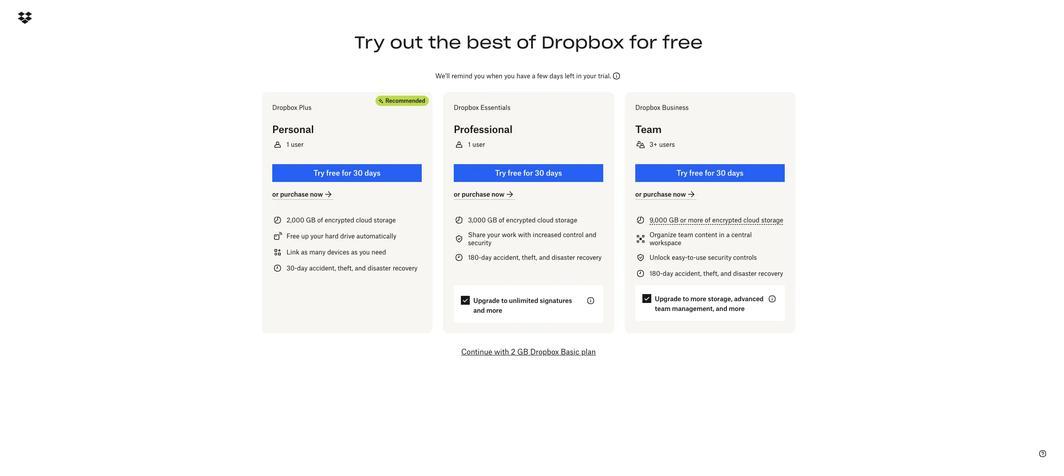 Task type: locate. For each thing, give the bounding box(es) containing it.
1 down personal
[[287, 141, 289, 148]]

1 1 user from the left
[[287, 141, 304, 148]]

1 horizontal spatial recovery
[[577, 254, 602, 261]]

with
[[519, 231, 531, 239], [495, 348, 509, 357]]

2 horizontal spatial storage
[[762, 216, 784, 224]]

1 horizontal spatial purchase
[[462, 190, 490, 198]]

0 horizontal spatial try free for 30 days
[[314, 169, 381, 178]]

1 vertical spatial 180-
[[650, 270, 663, 277]]

recovery up advanced
[[759, 270, 784, 277]]

0 horizontal spatial cloud
[[356, 216, 372, 224]]

1 horizontal spatial team
[[679, 231, 694, 239]]

1 user for personal
[[287, 141, 304, 148]]

purchase up the 3,000
[[462, 190, 490, 198]]

your
[[584, 72, 597, 80], [488, 231, 501, 239], [311, 232, 324, 240]]

use
[[696, 254, 707, 261]]

0 horizontal spatial 1
[[287, 141, 289, 148]]

user for professional
[[473, 141, 486, 148]]

0 vertical spatial with
[[519, 231, 531, 239]]

cloud for professional
[[538, 216, 554, 224]]

try for team
[[677, 169, 688, 178]]

cloud up increased
[[538, 216, 554, 224]]

now up 2,000 gb of encrypted cloud storage
[[310, 190, 323, 198]]

disaster for personal
[[368, 264, 391, 272]]

1 vertical spatial security
[[709, 254, 732, 261]]

1 or purchase now button from the left
[[272, 189, 334, 200]]

1 vertical spatial 180-day accident, theft, and disaster recovery
[[650, 270, 784, 277]]

0 horizontal spatial accident,
[[309, 264, 336, 272]]

day for team
[[663, 270, 674, 277]]

and down share your work with increased control and security
[[539, 254, 550, 261]]

30
[[354, 169, 363, 178], [535, 169, 545, 178], [717, 169, 726, 178]]

1 user down professional
[[468, 141, 486, 148]]

user down personal
[[291, 141, 304, 148]]

you
[[475, 72, 485, 80], [505, 72, 515, 80], [360, 248, 370, 256]]

try free for 30 days button
[[272, 164, 422, 182], [454, 164, 604, 182], [636, 164, 785, 182]]

1 vertical spatial in
[[720, 231, 725, 239]]

1 horizontal spatial now
[[492, 190, 505, 198]]

with inside share your work with increased control and security
[[519, 231, 531, 239]]

3 purchase from the left
[[644, 190, 672, 198]]

free
[[287, 232, 300, 240]]

controls
[[734, 254, 758, 261]]

theft,
[[522, 254, 538, 261], [338, 264, 353, 272], [704, 270, 719, 277]]

0 horizontal spatial or purchase now button
[[272, 189, 334, 200]]

gb
[[306, 216, 316, 224], [488, 216, 497, 224], [669, 216, 679, 224], [518, 348, 529, 357]]

security right use
[[709, 254, 732, 261]]

cloud up automatically
[[356, 216, 372, 224]]

0 horizontal spatial disaster
[[368, 264, 391, 272]]

0 horizontal spatial user
[[291, 141, 304, 148]]

1 down professional
[[468, 141, 471, 148]]

0 horizontal spatial 1 user
[[287, 141, 304, 148]]

your left the work
[[488, 231, 501, 239]]

cloud up central
[[744, 216, 760, 224]]

2 try free for 30 days from the left
[[495, 169, 563, 178]]

continue with 2 gb dropbox basic plan link
[[462, 348, 596, 357]]

gb right 2,000
[[306, 216, 316, 224]]

3 now from the left
[[674, 190, 686, 198]]

1 storage from the left
[[374, 216, 396, 224]]

and right control
[[586, 231, 597, 239]]

0 horizontal spatial as
[[301, 248, 308, 256]]

2 horizontal spatial or purchase now
[[636, 190, 686, 198]]

1 try free for 30 days button from the left
[[272, 164, 422, 182]]

0 vertical spatial 180-
[[468, 254, 482, 261]]

2 horizontal spatial now
[[674, 190, 686, 198]]

your right up
[[311, 232, 324, 240]]

with down '3,000 gb of encrypted cloud storage'
[[519, 231, 531, 239]]

9,000
[[650, 216, 668, 224]]

days
[[550, 72, 564, 80], [365, 169, 381, 178], [546, 169, 563, 178], [728, 169, 744, 178]]

days for personal
[[365, 169, 381, 178]]

0 horizontal spatial now
[[310, 190, 323, 198]]

2 horizontal spatial cloud
[[744, 216, 760, 224]]

0 vertical spatial in
[[577, 72, 582, 80]]

180-day accident, theft, and disaster recovery
[[468, 254, 602, 261], [650, 270, 784, 277]]

or purchase now button up 2,000
[[272, 189, 334, 200]]

a left central
[[727, 231, 730, 239]]

1 horizontal spatial theft,
[[522, 254, 538, 261]]

2 purchase from the left
[[462, 190, 490, 198]]

1 now from the left
[[310, 190, 323, 198]]

1 horizontal spatial 1 user
[[468, 141, 486, 148]]

theft, down unlock easy-to-use security controls
[[704, 270, 719, 277]]

0 horizontal spatial you
[[360, 248, 370, 256]]

in
[[577, 72, 582, 80], [720, 231, 725, 239]]

accident, down many
[[309, 264, 336, 272]]

0 horizontal spatial 30
[[354, 169, 363, 178]]

3 try free for 30 days button from the left
[[636, 164, 785, 182]]

theft, down devices
[[338, 264, 353, 272]]

control
[[563, 231, 584, 239]]

2 now from the left
[[492, 190, 505, 198]]

disaster down the controls
[[734, 270, 757, 277]]

2 cloud from the left
[[538, 216, 554, 224]]

or purchase now button
[[272, 189, 334, 200], [454, 189, 515, 200], [636, 189, 697, 200]]

as
[[301, 248, 308, 256], [351, 248, 358, 256]]

team left content at the right of the page
[[679, 231, 694, 239]]

2 1 from the left
[[468, 141, 471, 148]]

1 horizontal spatial cloud
[[538, 216, 554, 224]]

0 horizontal spatial purchase
[[280, 190, 309, 198]]

now for team
[[674, 190, 686, 198]]

1 vertical spatial a
[[727, 231, 730, 239]]

2 horizontal spatial recovery
[[759, 270, 784, 277]]

have
[[517, 72, 531, 80]]

1 vertical spatial team
[[655, 305, 671, 313]]

2 horizontal spatial or purchase now button
[[636, 189, 697, 200]]

0 horizontal spatial storage
[[374, 216, 396, 224]]

encrypted
[[325, 216, 354, 224], [507, 216, 536, 224], [713, 216, 742, 224]]

or purchase now button for personal
[[272, 189, 334, 200]]

recovery for personal
[[393, 264, 418, 272]]

180-day accident, theft, and disaster recovery down share your work with increased control and security
[[468, 254, 602, 261]]

day down share
[[482, 254, 492, 261]]

encrypted up the work
[[507, 216, 536, 224]]

0 horizontal spatial 180-day accident, theft, and disaster recovery
[[468, 254, 602, 261]]

of up the work
[[499, 216, 505, 224]]

1 try free for 30 days from the left
[[314, 169, 381, 178]]

1 30 from the left
[[354, 169, 363, 178]]

to
[[683, 295, 689, 303], [502, 297, 508, 305]]

180- down share
[[468, 254, 482, 261]]

gb right the 3,000
[[488, 216, 497, 224]]

security inside share your work with increased control and security
[[468, 239, 492, 247]]

share your work with increased control and security
[[468, 231, 597, 247]]

now for professional
[[492, 190, 505, 198]]

to up management,
[[683, 295, 689, 303]]

recovery down control
[[577, 254, 602, 261]]

a
[[532, 72, 536, 80], [727, 231, 730, 239]]

1 horizontal spatial a
[[727, 231, 730, 239]]

1 purchase from the left
[[280, 190, 309, 198]]

0 vertical spatial team
[[679, 231, 694, 239]]

0 vertical spatial security
[[468, 239, 492, 247]]

you left 'need' at left bottom
[[360, 248, 370, 256]]

of up content at the right of the page
[[705, 216, 711, 224]]

disaster down control
[[552, 254, 576, 261]]

storage,
[[708, 295, 733, 303]]

team inside upgrade to more storage, advanced team management, and more
[[655, 305, 671, 313]]

team inside organize team content in a central workspace
[[679, 231, 694, 239]]

2 as from the left
[[351, 248, 358, 256]]

2 or purchase now from the left
[[454, 190, 505, 198]]

2 storage from the left
[[556, 216, 578, 224]]

theft, down share your work with increased control and security
[[522, 254, 538, 261]]

1 vertical spatial with
[[495, 348, 509, 357]]

content
[[695, 231, 718, 239]]

day for personal
[[297, 264, 308, 272]]

your inside share your work with increased control and security
[[488, 231, 501, 239]]

user down professional
[[473, 141, 486, 148]]

to-
[[688, 254, 696, 261]]

dropbox up team
[[636, 104, 661, 111]]

purchase up 2,000
[[280, 190, 309, 198]]

or purchase now up 9,000 on the right top of page
[[636, 190, 686, 198]]

dropbox up professional
[[454, 104, 479, 111]]

and down link as many devices as you need
[[355, 264, 366, 272]]

you left when
[[475, 72, 485, 80]]

9,000 gb or more of encrypted cloud storage
[[650, 216, 784, 224]]

upgrade inside upgrade to unlimited signatures and more
[[474, 297, 500, 305]]

try for professional
[[495, 169, 506, 178]]

your left trial.
[[584, 72, 597, 80]]

advanced
[[735, 295, 764, 303]]

encrypted up free up your hard drive automatically
[[325, 216, 354, 224]]

0 horizontal spatial upgrade
[[474, 297, 500, 305]]

accident, for personal
[[309, 264, 336, 272]]

1 or purchase now from the left
[[272, 190, 323, 198]]

3 30 from the left
[[717, 169, 726, 178]]

disaster down 'need' at left bottom
[[368, 264, 391, 272]]

professional
[[454, 123, 513, 135]]

day
[[482, 254, 492, 261], [297, 264, 308, 272], [663, 270, 674, 277]]

3 or purchase now from the left
[[636, 190, 686, 198]]

dropbox
[[542, 32, 625, 53], [272, 104, 298, 111], [454, 104, 479, 111], [636, 104, 661, 111], [531, 348, 559, 357]]

to left unlimited
[[502, 297, 508, 305]]

and inside upgrade to more storage, advanced team management, and more
[[716, 305, 728, 313]]

1
[[287, 141, 289, 148], [468, 141, 471, 148]]

of right 2,000
[[318, 216, 323, 224]]

2 horizontal spatial theft,
[[704, 270, 719, 277]]

3 try free for 30 days from the left
[[677, 169, 744, 178]]

try free for 30 days for personal
[[314, 169, 381, 178]]

increased
[[533, 231, 562, 239]]

as right link
[[301, 248, 308, 256]]

day down link
[[297, 264, 308, 272]]

free
[[663, 32, 703, 53], [326, 169, 340, 178], [508, 169, 522, 178], [690, 169, 704, 178]]

try free for 30 days button for personal
[[272, 164, 422, 182]]

accident, down "to-"
[[675, 270, 702, 277]]

2 30 from the left
[[535, 169, 545, 178]]

upgrade up management,
[[655, 295, 682, 303]]

180- down the unlock on the bottom of the page
[[650, 270, 663, 277]]

30 for team
[[717, 169, 726, 178]]

of
[[517, 32, 537, 53], [318, 216, 323, 224], [499, 216, 505, 224], [705, 216, 711, 224]]

to inside upgrade to more storage, advanced team management, and more
[[683, 295, 689, 303]]

or
[[272, 190, 279, 198], [454, 190, 460, 198], [636, 190, 642, 198], [681, 216, 687, 224]]

a left few
[[532, 72, 536, 80]]

and inside upgrade to unlimited signatures and more
[[474, 307, 485, 314]]

1 horizontal spatial 180-
[[650, 270, 663, 277]]

upgrade inside upgrade to more storage, advanced team management, and more
[[655, 295, 682, 303]]

user
[[291, 141, 304, 148], [473, 141, 486, 148]]

1 horizontal spatial encrypted
[[507, 216, 536, 224]]

1 horizontal spatial try free for 30 days button
[[454, 164, 604, 182]]

disaster
[[552, 254, 576, 261], [368, 264, 391, 272], [734, 270, 757, 277]]

1 horizontal spatial your
[[488, 231, 501, 239]]

recovery down automatically
[[393, 264, 418, 272]]

few
[[537, 72, 548, 80]]

or purchase now button up the 3,000
[[454, 189, 515, 200]]

1 horizontal spatial or purchase now button
[[454, 189, 515, 200]]

as right devices
[[351, 248, 358, 256]]

team left management,
[[655, 305, 671, 313]]

0 horizontal spatial a
[[532, 72, 536, 80]]

with left the 2 at the bottom left of the page
[[495, 348, 509, 357]]

now for personal
[[310, 190, 323, 198]]

1 1 from the left
[[287, 141, 289, 148]]

link as many devices as you need
[[287, 248, 386, 256]]

devices
[[328, 248, 350, 256]]

2 1 user from the left
[[468, 141, 486, 148]]

or purchase now button for team
[[636, 189, 697, 200]]

in down 9,000 gb or more of encrypted cloud storage
[[720, 231, 725, 239]]

security down share
[[468, 239, 492, 247]]

0 horizontal spatial recovery
[[393, 264, 418, 272]]

now up '3,000 gb of encrypted cloud storage'
[[492, 190, 505, 198]]

1 user for professional
[[468, 141, 486, 148]]

or purchase now up 2,000
[[272, 190, 323, 198]]

1 cloud from the left
[[356, 216, 372, 224]]

dropbox left plus
[[272, 104, 298, 111]]

2,000 gb of encrypted cloud storage
[[287, 216, 396, 224]]

try free for 30 days
[[314, 169, 381, 178], [495, 169, 563, 178], [677, 169, 744, 178]]

upgrade for professional
[[474, 297, 500, 305]]

1 horizontal spatial 1
[[468, 141, 471, 148]]

1 encrypted from the left
[[325, 216, 354, 224]]

2 horizontal spatial accident,
[[675, 270, 702, 277]]

gb right 9,000 on the right top of page
[[669, 216, 679, 224]]

and down storage,
[[716, 305, 728, 313]]

1 user down personal
[[287, 141, 304, 148]]

workspace
[[650, 239, 682, 247]]

1 horizontal spatial to
[[683, 295, 689, 303]]

try
[[354, 32, 385, 53], [314, 169, 325, 178], [495, 169, 506, 178], [677, 169, 688, 178]]

180-day accident, theft, and disaster recovery down unlock easy-to-use security controls
[[650, 270, 784, 277]]

0 horizontal spatial encrypted
[[325, 216, 354, 224]]

and
[[586, 231, 597, 239], [539, 254, 550, 261], [355, 264, 366, 272], [721, 270, 732, 277], [716, 305, 728, 313], [474, 307, 485, 314]]

0 horizontal spatial theft,
[[338, 264, 353, 272]]

0 horizontal spatial or purchase now
[[272, 190, 323, 198]]

0 horizontal spatial try free for 30 days button
[[272, 164, 422, 182]]

recovery
[[577, 254, 602, 261], [393, 264, 418, 272], [759, 270, 784, 277]]

central
[[732, 231, 752, 239]]

0 horizontal spatial day
[[297, 264, 308, 272]]

3 or purchase now button from the left
[[636, 189, 697, 200]]

upgrade left unlimited
[[474, 297, 500, 305]]

you left have
[[505, 72, 515, 80]]

trial.
[[598, 72, 612, 80]]

left
[[565, 72, 575, 80]]

encrypted up central
[[713, 216, 742, 224]]

or purchase now button up 9,000 on the right top of page
[[636, 189, 697, 200]]

1 horizontal spatial in
[[720, 231, 725, 239]]

upgrade
[[655, 295, 682, 303], [474, 297, 500, 305]]

1 horizontal spatial or purchase now
[[454, 190, 505, 198]]

2 horizontal spatial encrypted
[[713, 216, 742, 224]]

hard
[[325, 232, 339, 240]]

0 horizontal spatial security
[[468, 239, 492, 247]]

now up organize
[[674, 190, 686, 198]]

accident, down the work
[[494, 254, 520, 261]]

in right the left
[[577, 72, 582, 80]]

30-
[[287, 264, 297, 272]]

1 horizontal spatial try free for 30 days
[[495, 169, 563, 178]]

purchase for professional
[[462, 190, 490, 198]]

0 horizontal spatial 180-
[[468, 254, 482, 261]]

day down the unlock on the bottom of the page
[[663, 270, 674, 277]]

encrypted for professional
[[507, 216, 536, 224]]

or for professional
[[454, 190, 460, 198]]

1 user
[[287, 141, 304, 148], [468, 141, 486, 148]]

to inside upgrade to unlimited signatures and more
[[502, 297, 508, 305]]

and up continue at the bottom left of page
[[474, 307, 485, 314]]

1 horizontal spatial upgrade
[[655, 295, 682, 303]]

30 for personal
[[354, 169, 363, 178]]

1 horizontal spatial accident,
[[494, 254, 520, 261]]

2 encrypted from the left
[[507, 216, 536, 224]]

dropbox for personal
[[272, 104, 298, 111]]

0 horizontal spatial team
[[655, 305, 671, 313]]

1 horizontal spatial with
[[519, 231, 531, 239]]

security
[[468, 239, 492, 247], [709, 254, 732, 261]]

2 horizontal spatial purchase
[[644, 190, 672, 198]]

of up have
[[517, 32, 537, 53]]

or purchase now for professional
[[454, 190, 505, 198]]

2 horizontal spatial try free for 30 days
[[677, 169, 744, 178]]

2 horizontal spatial 30
[[717, 169, 726, 178]]

or purchase now up the 3,000
[[454, 190, 505, 198]]

1 user from the left
[[291, 141, 304, 148]]

1 for professional
[[468, 141, 471, 148]]

gb right the 2 at the bottom left of the page
[[518, 348, 529, 357]]

or purchase now
[[272, 190, 323, 198], [454, 190, 505, 198], [636, 190, 686, 198]]

2 user from the left
[[473, 141, 486, 148]]

up
[[301, 232, 309, 240]]

1 horizontal spatial user
[[473, 141, 486, 148]]

organize team content in a central workspace
[[650, 231, 752, 247]]

more
[[688, 216, 704, 224], [691, 295, 707, 303], [729, 305, 745, 313], [487, 307, 503, 314]]

2 try free for 30 days button from the left
[[454, 164, 604, 182]]

2 horizontal spatial disaster
[[734, 270, 757, 277]]

for for team
[[705, 169, 715, 178]]

2 horizontal spatial try free for 30 days button
[[636, 164, 785, 182]]

best
[[467, 32, 512, 53]]

more inside upgrade to unlimited signatures and more
[[487, 307, 503, 314]]

1 horizontal spatial as
[[351, 248, 358, 256]]

1 horizontal spatial 30
[[535, 169, 545, 178]]

purchase up 9,000 on the right top of page
[[644, 190, 672, 198]]

3,000 gb of encrypted cloud storage
[[468, 216, 578, 224]]

in inside organize team content in a central workspace
[[720, 231, 725, 239]]

accident, for team
[[675, 270, 702, 277]]

or for team
[[636, 190, 642, 198]]

purchase for personal
[[280, 190, 309, 198]]

0 horizontal spatial to
[[502, 297, 508, 305]]

and up storage,
[[721, 270, 732, 277]]

2 horizontal spatial day
[[663, 270, 674, 277]]

accident,
[[494, 254, 520, 261], [309, 264, 336, 272], [675, 270, 702, 277]]

0 vertical spatial 180-day accident, theft, and disaster recovery
[[468, 254, 602, 261]]

1 horizontal spatial storage
[[556, 216, 578, 224]]

for
[[630, 32, 658, 53], [342, 169, 352, 178], [524, 169, 533, 178], [705, 169, 715, 178]]

2 or purchase now button from the left
[[454, 189, 515, 200]]

unlock
[[650, 254, 671, 261]]



Task type: vqa. For each thing, say whether or not it's contained in the screenshot.
File requests to the left
no



Task type: describe. For each thing, give the bounding box(es) containing it.
dropbox plus
[[272, 104, 312, 111]]

or purchase now for personal
[[272, 190, 323, 198]]

1 horizontal spatial disaster
[[552, 254, 576, 261]]

out
[[390, 32, 423, 53]]

we'll
[[436, 72, 450, 80]]

purchase for team
[[644, 190, 672, 198]]

essentials
[[481, 104, 511, 111]]

1 for personal
[[287, 141, 289, 148]]

to for professional
[[502, 297, 508, 305]]

or purchase now button for professional
[[454, 189, 515, 200]]

days for professional
[[546, 169, 563, 178]]

drive
[[340, 232, 355, 240]]

when
[[487, 72, 503, 80]]

share
[[468, 231, 486, 239]]

user for personal
[[291, 141, 304, 148]]

management,
[[673, 305, 715, 313]]

or purchase now for team
[[636, 190, 686, 198]]

personal
[[272, 123, 314, 135]]

unlimited
[[509, 297, 539, 305]]

1 horizontal spatial security
[[709, 254, 732, 261]]

we'll remind you when you have a few days left in your trial.
[[436, 72, 612, 80]]

1 horizontal spatial day
[[482, 254, 492, 261]]

continue with 2 gb dropbox basic plan
[[462, 348, 596, 357]]

dropbox business
[[636, 104, 689, 111]]

dropbox essentials
[[454, 104, 511, 111]]

3 cloud from the left
[[744, 216, 760, 224]]

team
[[636, 123, 662, 135]]

gb for personal
[[306, 216, 316, 224]]

or for personal
[[272, 190, 279, 198]]

30 for professional
[[535, 169, 545, 178]]

plan
[[582, 348, 596, 357]]

a inside organize team content in a central workspace
[[727, 231, 730, 239]]

users
[[660, 141, 675, 148]]

free for professional
[[508, 169, 522, 178]]

try out the best of dropbox for free
[[354, 32, 703, 53]]

business
[[663, 104, 689, 111]]

try free for 30 days button for team
[[636, 164, 785, 182]]

for for professional
[[524, 169, 533, 178]]

try for personal
[[314, 169, 325, 178]]

upgrade to more storage, advanced team management, and more
[[655, 295, 764, 313]]

link
[[287, 248, 300, 256]]

3+ users
[[650, 141, 675, 148]]

remind
[[452, 72, 473, 80]]

automatically
[[357, 232, 397, 240]]

continue
[[462, 348, 493, 357]]

free for team
[[690, 169, 704, 178]]

30-day accident, theft, and disaster recovery
[[287, 264, 418, 272]]

2
[[511, 348, 516, 357]]

2 horizontal spatial your
[[584, 72, 597, 80]]

many
[[310, 248, 326, 256]]

try free for 30 days for professional
[[495, 169, 563, 178]]

0 vertical spatial a
[[532, 72, 536, 80]]

encrypted for personal
[[325, 216, 354, 224]]

to for team
[[683, 295, 689, 303]]

2,000
[[287, 216, 304, 224]]

learn more about your trial image
[[612, 71, 622, 81]]

dropbox for team
[[636, 104, 661, 111]]

and inside share your work with increased control and security
[[586, 231, 597, 239]]

disaster for team
[[734, 270, 757, 277]]

plus
[[299, 104, 312, 111]]

theft, for team
[[704, 270, 719, 277]]

dropbox left basic
[[531, 348, 559, 357]]

upgrade to unlimited signatures and more
[[474, 297, 572, 314]]

3 storage from the left
[[762, 216, 784, 224]]

dropbox for professional
[[454, 104, 479, 111]]

2 horizontal spatial you
[[505, 72, 515, 80]]

1 horizontal spatial you
[[475, 72, 485, 80]]

basic
[[561, 348, 580, 357]]

easy-
[[672, 254, 688, 261]]

organize
[[650, 231, 677, 239]]

free up your hard drive automatically
[[287, 232, 397, 240]]

try free for 30 days for team
[[677, 169, 744, 178]]

need
[[372, 248, 386, 256]]

theft, for personal
[[338, 264, 353, 272]]

0 horizontal spatial in
[[577, 72, 582, 80]]

upgrade for team
[[655, 295, 682, 303]]

recovery for team
[[759, 270, 784, 277]]

storage for professional
[[556, 216, 578, 224]]

gb for team
[[669, 216, 679, 224]]

1 as from the left
[[301, 248, 308, 256]]

3+
[[650, 141, 658, 148]]

dropbox up the left
[[542, 32, 625, 53]]

cloud for personal
[[356, 216, 372, 224]]

recommended
[[386, 98, 426, 104]]

the
[[429, 32, 462, 53]]

3,000
[[468, 216, 486, 224]]

0 horizontal spatial your
[[311, 232, 324, 240]]

storage for personal
[[374, 216, 396, 224]]

dropbox logo image
[[18, 11, 32, 25]]

0 horizontal spatial with
[[495, 348, 509, 357]]

signatures
[[540, 297, 572, 305]]

try free for 30 days button for professional
[[454, 164, 604, 182]]

unlock easy-to-use security controls
[[650, 254, 758, 261]]

1 horizontal spatial 180-day accident, theft, and disaster recovery
[[650, 270, 784, 277]]

3 encrypted from the left
[[713, 216, 742, 224]]

free for personal
[[326, 169, 340, 178]]

gb for professional
[[488, 216, 497, 224]]

work
[[502, 231, 517, 239]]

days for team
[[728, 169, 744, 178]]

for for personal
[[342, 169, 352, 178]]



